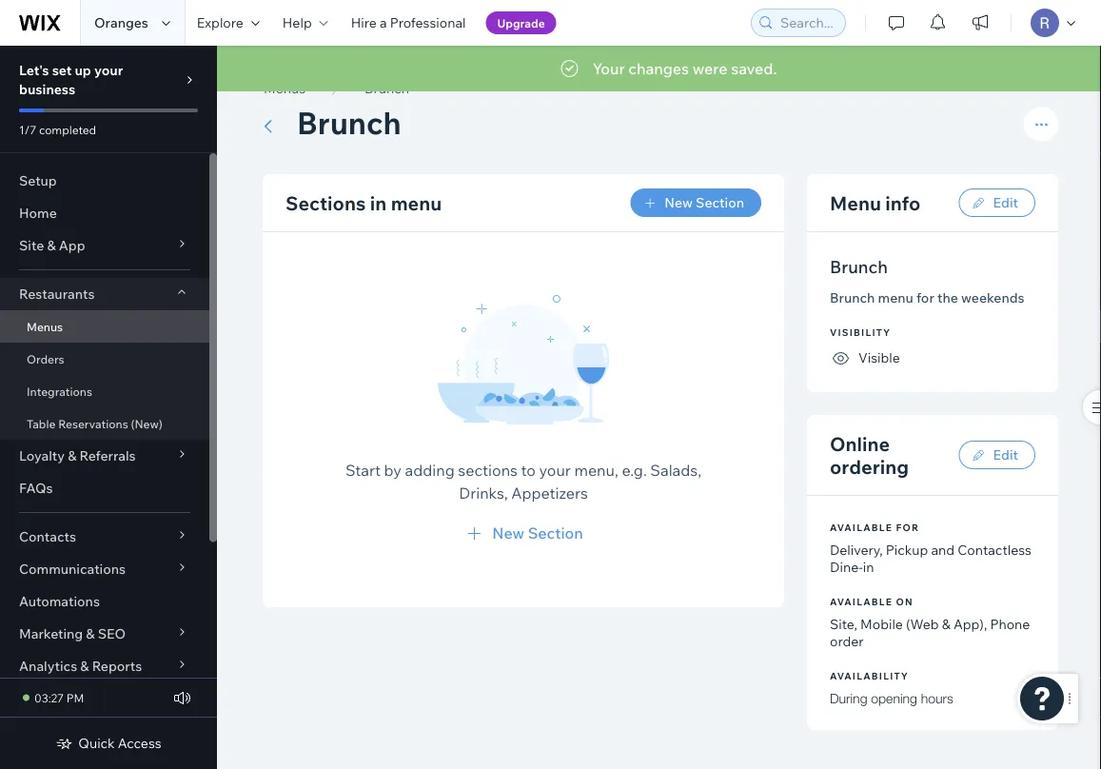 Task type: vqa. For each thing, say whether or not it's contained in the screenshot.
'Available' related to Delivery
yes



Task type: locate. For each thing, give the bounding box(es) containing it.
drinks,
[[459, 484, 508, 503]]

1 horizontal spatial new section
[[665, 194, 745, 211]]

0 horizontal spatial menus
[[27, 319, 63, 334]]

, for delivery
[[880, 542, 883, 558]]

e.g.
[[622, 461, 647, 480]]

(new)
[[131, 417, 163, 431]]

app
[[59, 237, 85, 254]]

pickup
[[886, 542, 929, 558]]

1 vertical spatial your
[[539, 461, 571, 480]]

edit button
[[959, 189, 1036, 217], [959, 441, 1036, 469]]

1 vertical spatial menu
[[878, 289, 914, 306]]

hours
[[921, 691, 954, 707]]

menu right sections
[[391, 191, 442, 215]]

orders
[[27, 352, 64, 366]]

& left reports
[[80, 658, 89, 675]]

table
[[27, 417, 56, 431]]

edit for info
[[994, 194, 1019, 211]]

brunch up sections in menu
[[297, 103, 401, 142]]

1 vertical spatial edit button
[[959, 441, 1036, 469]]

edit button up the contactless
[[959, 441, 1036, 469]]

0 vertical spatial section
[[696, 194, 745, 211]]

0 horizontal spatial new section
[[492, 524, 584, 543]]

site inside dropdown button
[[19, 237, 44, 254]]

a
[[380, 14, 387, 31]]

0 vertical spatial in
[[370, 191, 387, 215]]

edit button for ordering
[[959, 441, 1036, 469]]

edit button for info
[[959, 189, 1036, 217]]

new section button
[[631, 189, 762, 217], [464, 522, 584, 545]]

& left the seo in the bottom of the page
[[86, 626, 95, 642]]

available up delivery , at the bottom of page
[[830, 521, 893, 533]]

upgrade button
[[486, 11, 557, 34]]

0 horizontal spatial in
[[370, 191, 387, 215]]

1 vertical spatial menus
[[27, 319, 63, 334]]

professional
[[390, 14, 466, 31]]

section
[[696, 194, 745, 211], [528, 524, 584, 543]]

automations
[[19, 593, 100, 610]]

1 vertical spatial new section button
[[464, 522, 584, 545]]

1 edit from the top
[[994, 194, 1019, 211]]

1 horizontal spatial menu
[[878, 289, 914, 306]]

your right up
[[94, 62, 123, 79]]

in right sections
[[370, 191, 387, 215]]

site & app
[[19, 237, 85, 254]]

& right loyalty
[[68, 448, 77, 464]]

reservations
[[58, 417, 128, 431]]

available up mobile
[[830, 596, 893, 608]]

home
[[19, 205, 57, 221]]

0 vertical spatial your
[[94, 62, 123, 79]]

faqs link
[[0, 472, 209, 505]]

salads,
[[651, 461, 702, 480]]

edit button right info
[[959, 189, 1036, 217]]

1 vertical spatial section
[[528, 524, 584, 543]]

, left phone
[[984, 616, 988, 633]]

for
[[917, 289, 935, 306], [897, 521, 920, 533]]

your
[[593, 59, 625, 78]]

your
[[94, 62, 123, 79], [539, 461, 571, 480]]

oranges
[[94, 14, 148, 31]]

1 horizontal spatial in
[[863, 559, 875, 576]]

1 horizontal spatial ,
[[880, 542, 883, 558]]

site up order
[[830, 616, 855, 633]]

adding
[[405, 461, 455, 480]]

for left the
[[917, 289, 935, 306]]

in down delivery , at the bottom of page
[[863, 559, 875, 576]]

menus down help
[[264, 80, 306, 97]]

1/7
[[19, 122, 36, 137]]

orders link
[[0, 343, 209, 375]]

0 vertical spatial menu
[[391, 191, 442, 215]]

1 horizontal spatial your
[[539, 461, 571, 480]]

1 vertical spatial site
[[830, 616, 855, 633]]

0 vertical spatial menus
[[264, 80, 306, 97]]

1 horizontal spatial new
[[665, 194, 693, 211]]

0 horizontal spatial your
[[94, 62, 123, 79]]

your up appetizers
[[539, 461, 571, 480]]

by
[[384, 461, 402, 480]]

0 vertical spatial edit button
[[959, 189, 1036, 217]]

site down home
[[19, 237, 44, 254]]

your inside the start by adding sections to your menu, e.g. salads, drinks, appetizers
[[539, 461, 571, 480]]

& left app on the left top of page
[[47, 237, 56, 254]]

menu
[[830, 191, 882, 215]]

0 vertical spatial site
[[19, 237, 44, 254]]

table reservations (new) link
[[0, 408, 209, 440]]

1 vertical spatial available
[[830, 596, 893, 608]]

1 vertical spatial edit
[[994, 447, 1019, 463]]

for up pickup
[[897, 521, 920, 533]]

help
[[283, 14, 312, 31]]

& for app
[[47, 237, 56, 254]]

2 edit button from the top
[[959, 441, 1036, 469]]

brunch down "a"
[[365, 80, 409, 97]]

available
[[830, 521, 893, 533], [830, 596, 893, 608]]

2 edit from the top
[[994, 447, 1019, 463]]

hire a professional link
[[340, 0, 478, 46]]

new section
[[665, 194, 745, 211], [492, 524, 584, 543]]

site for site , mobile (web & app) ,
[[830, 616, 855, 633]]

seo
[[98, 626, 126, 642]]

opening
[[872, 691, 918, 707]]

1/7 completed
[[19, 122, 96, 137]]

menus inside sidebar element
[[27, 319, 63, 334]]

sections
[[286, 191, 366, 215]]

0 vertical spatial available
[[830, 521, 893, 533]]

menu up visibility on the top right of the page
[[878, 289, 914, 306]]

your changes were saved. alert
[[217, 46, 1102, 91]]

edit for ordering
[[994, 447, 1019, 463]]

availability during opening hours
[[830, 670, 954, 707]]

0 vertical spatial edit
[[994, 194, 1019, 211]]

visibility
[[830, 326, 892, 338]]

menus up orders
[[27, 319, 63, 334]]

pickup and contactless dine-in
[[830, 542, 1032, 576]]

communications
[[19, 561, 126, 578]]

0 horizontal spatial ,
[[855, 616, 858, 633]]

(web
[[907, 616, 939, 633]]

new
[[665, 194, 693, 211], [492, 524, 525, 543]]

1 edit button from the top
[[959, 189, 1036, 217]]

available on
[[830, 596, 914, 608]]

were
[[693, 59, 728, 78]]

on
[[897, 596, 914, 608]]

03:27
[[34, 691, 64, 705]]

0 vertical spatial new section button
[[631, 189, 762, 217]]

ordering
[[830, 455, 909, 478]]

1 horizontal spatial menus
[[264, 80, 306, 97]]

0 horizontal spatial site
[[19, 237, 44, 254]]

0 horizontal spatial new
[[492, 524, 525, 543]]

1 horizontal spatial site
[[830, 616, 855, 633]]

referrals
[[80, 448, 136, 464]]

marketing & seo button
[[0, 618, 209, 650]]

, up order
[[855, 616, 858, 633]]

2 available from the top
[[830, 596, 893, 608]]

availability
[[830, 670, 909, 682]]

0 horizontal spatial menu
[[391, 191, 442, 215]]

0 horizontal spatial section
[[528, 524, 584, 543]]

1 available from the top
[[830, 521, 893, 533]]

setup
[[19, 172, 57, 189]]

visible
[[859, 349, 901, 366]]

site
[[19, 237, 44, 254], [830, 616, 855, 633]]

1 vertical spatial in
[[863, 559, 875, 576]]

,
[[880, 542, 883, 558], [855, 616, 858, 633], [984, 616, 988, 633]]

set
[[52, 62, 72, 79]]

your changes were saved.
[[593, 59, 778, 78]]

integrations link
[[0, 375, 209, 408]]

, down available for
[[880, 542, 883, 558]]



Task type: describe. For each thing, give the bounding box(es) containing it.
& for referrals
[[68, 448, 77, 464]]

0 vertical spatial for
[[917, 289, 935, 306]]

saved.
[[731, 59, 778, 78]]

to
[[521, 461, 536, 480]]

let's set up your business
[[19, 62, 123, 98]]

site , mobile (web & app) ,
[[830, 616, 991, 633]]

menus link
[[0, 310, 209, 343]]

reports
[[92, 658, 142, 675]]

in inside pickup and contactless dine-in
[[863, 559, 875, 576]]

loyalty & referrals button
[[0, 440, 209, 472]]

mobile
[[861, 616, 904, 633]]

integrations
[[27, 384, 92, 398]]

analytics
[[19, 658, 77, 675]]

access
[[118, 735, 162, 752]]

marketing & seo
[[19, 626, 126, 642]]

sidebar element
[[0, 46, 217, 769]]

phone
[[991, 616, 1031, 633]]

hire
[[351, 14, 377, 31]]

site for site & app
[[19, 237, 44, 254]]

restaurants button
[[0, 278, 209, 310]]

let's
[[19, 62, 49, 79]]

brunch down menu
[[830, 256, 888, 277]]

sections in menu
[[286, 191, 442, 215]]

menu,
[[575, 461, 619, 480]]

available for site
[[830, 596, 893, 608]]

the
[[938, 289, 959, 306]]

2 horizontal spatial ,
[[984, 616, 988, 633]]

contactless
[[958, 542, 1032, 558]]

your inside let's set up your business
[[94, 62, 123, 79]]

app)
[[954, 616, 984, 633]]

dine-
[[830, 559, 863, 576]]

site & app button
[[0, 229, 209, 262]]

& for reports
[[80, 658, 89, 675]]

sections
[[458, 461, 518, 480]]

1 horizontal spatial section
[[696, 194, 745, 211]]

info
[[886, 191, 921, 215]]

1 horizontal spatial new section button
[[631, 189, 762, 217]]

automations link
[[0, 586, 209, 618]]

0 vertical spatial new section
[[665, 194, 745, 211]]

business
[[19, 81, 75, 98]]

delivery
[[830, 542, 880, 558]]

help button
[[271, 0, 340, 46]]

explore
[[197, 14, 244, 31]]

setup link
[[0, 165, 209, 197]]

analytics & reports button
[[0, 650, 209, 683]]

up
[[75, 62, 91, 79]]

0 vertical spatial new
[[665, 194, 693, 211]]

quick access button
[[56, 735, 162, 752]]

online
[[830, 432, 890, 456]]

analytics & reports
[[19, 658, 142, 675]]

order
[[830, 633, 864, 650]]

delivery ,
[[830, 542, 886, 558]]

upgrade
[[498, 16, 545, 30]]

& for seo
[[86, 626, 95, 642]]

Search... field
[[775, 10, 840, 36]]

pm
[[66, 691, 84, 705]]

available for delivery
[[830, 521, 893, 533]]

1 vertical spatial new
[[492, 524, 525, 543]]

1 vertical spatial for
[[897, 521, 920, 533]]

0 horizontal spatial new section button
[[464, 522, 584, 545]]

available for
[[830, 521, 920, 533]]

table reservations (new)
[[27, 417, 163, 431]]

1 vertical spatial new section
[[492, 524, 584, 543]]

communications button
[[0, 553, 209, 586]]

quick access
[[78, 735, 162, 752]]

menu info
[[830, 191, 921, 215]]

phone order
[[830, 616, 1031, 650]]

completed
[[39, 122, 96, 137]]

faqs
[[19, 480, 53, 497]]

weekends
[[962, 289, 1025, 306]]

& left the "app)"
[[942, 616, 951, 633]]

, for site
[[855, 616, 858, 633]]

brunch menu for the weekends
[[830, 289, 1025, 306]]

and
[[932, 542, 955, 558]]

start by adding sections to your menu, e.g. salads, drinks, appetizers
[[346, 461, 702, 503]]

marketing
[[19, 626, 83, 642]]

start
[[346, 461, 381, 480]]

hire a professional
[[351, 14, 466, 31]]

contacts button
[[0, 521, 209, 553]]

restaurants
[[19, 286, 95, 302]]

loyalty & referrals
[[19, 448, 136, 464]]

03:27 pm
[[34, 691, 84, 705]]

changes
[[629, 59, 689, 78]]

quick
[[78, 735, 115, 752]]

contacts
[[19, 528, 76, 545]]

brunch up visibility on the top right of the page
[[830, 289, 875, 306]]

appetizers
[[512, 484, 588, 503]]



